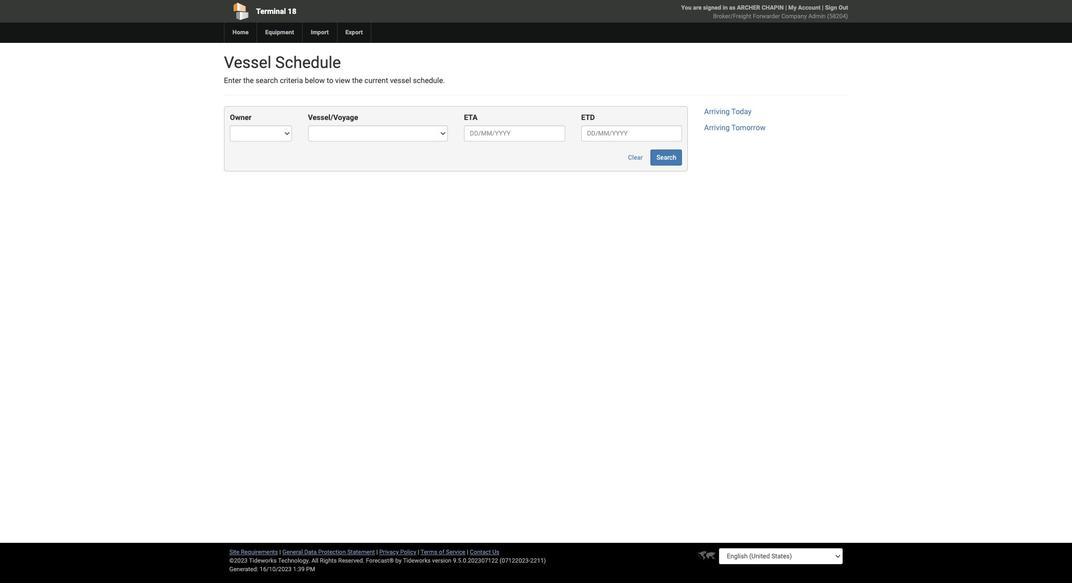 Task type: vqa. For each thing, say whether or not it's contained in the screenshot.
And
no



Task type: locate. For each thing, give the bounding box(es) containing it.
|
[[786, 4, 787, 11], [822, 4, 824, 11], [280, 549, 281, 556], [377, 549, 378, 556], [418, 549, 419, 556], [467, 549, 469, 556]]

in
[[723, 4, 728, 11]]

all
[[312, 557, 319, 564]]

today
[[732, 107, 752, 116]]

signed
[[703, 4, 722, 11]]

data
[[304, 549, 317, 556]]

contact
[[470, 549, 491, 556]]

2 arriving from the top
[[705, 124, 730, 132]]

| left general
[[280, 549, 281, 556]]

1 vertical spatial arriving
[[705, 124, 730, 132]]

| left the my
[[786, 4, 787, 11]]

eta
[[464, 113, 478, 122]]

1 arriving from the top
[[705, 107, 730, 116]]

the right 'view'
[[352, 76, 363, 85]]

arriving up arriving tomorrow link
[[705, 107, 730, 116]]

0 horizontal spatial the
[[243, 76, 254, 85]]

tideworks
[[403, 557, 431, 564]]

tomorrow
[[732, 124, 766, 132]]

forwarder
[[753, 13, 780, 20]]

statement
[[347, 549, 375, 556]]

protection
[[318, 549, 346, 556]]

1 horizontal spatial the
[[352, 76, 363, 85]]

terminal 18
[[256, 7, 297, 16]]

vessel
[[224, 53, 271, 72]]

sign out link
[[825, 4, 849, 11]]

general
[[283, 549, 303, 556]]

2211)
[[531, 557, 546, 564]]

my account link
[[789, 4, 821, 11]]

service
[[446, 549, 466, 556]]

| left sign
[[822, 4, 824, 11]]

the right enter
[[243, 76, 254, 85]]

search
[[256, 76, 278, 85]]

requirements
[[241, 549, 278, 556]]

vessel
[[390, 76, 411, 85]]

(58204)
[[828, 13, 849, 20]]

import link
[[302, 23, 337, 43]]

chapin
[[762, 4, 784, 11]]

version
[[432, 557, 452, 564]]

archer
[[737, 4, 761, 11]]

the
[[243, 76, 254, 85], [352, 76, 363, 85]]

sign
[[825, 4, 838, 11]]

search
[[657, 154, 677, 162]]

by
[[396, 557, 402, 564]]

ETA text field
[[464, 126, 565, 142]]

arriving
[[705, 107, 730, 116], [705, 124, 730, 132]]

arriving tomorrow
[[705, 124, 766, 132]]

0 vertical spatial arriving
[[705, 107, 730, 116]]

my
[[789, 4, 797, 11]]

terms
[[421, 549, 438, 556]]

us
[[493, 549, 500, 556]]

you are signed in as archer chapin | my account | sign out broker/freight forwarder company admin (58204)
[[682, 4, 849, 20]]

terminal
[[256, 7, 286, 16]]

terms of service link
[[421, 549, 466, 556]]

18
[[288, 7, 297, 16]]

arriving down the arriving today
[[705, 124, 730, 132]]

criteria
[[280, 76, 303, 85]]

broker/freight
[[713, 13, 752, 20]]

vessel schedule enter the search criteria below to view the current vessel schedule.
[[224, 53, 445, 85]]

reserved.
[[338, 557, 365, 564]]

privacy
[[380, 549, 399, 556]]

9.5.0.202307122
[[453, 557, 498, 564]]

| up tideworks
[[418, 549, 419, 556]]



Task type: describe. For each thing, give the bounding box(es) containing it.
1 the from the left
[[243, 76, 254, 85]]

home link
[[224, 23, 257, 43]]

to
[[327, 76, 333, 85]]

current
[[365, 76, 388, 85]]

enter
[[224, 76, 241, 85]]

arriving tomorrow link
[[705, 124, 766, 132]]

site requirements | general data protection statement | privacy policy | terms of service | contact us ©2023 tideworks technology. all rights reserved. forecast® by tideworks version 9.5.0.202307122 (07122023-2211) generated: 16/10/2023 1:39 pm
[[229, 549, 546, 573]]

company
[[782, 13, 807, 20]]

export
[[346, 29, 363, 36]]

(07122023-
[[500, 557, 531, 564]]

clear button
[[622, 150, 649, 166]]

terminal 18 link
[[224, 0, 475, 23]]

general data protection statement link
[[283, 549, 375, 556]]

clear
[[628, 154, 643, 162]]

arriving for arriving today
[[705, 107, 730, 116]]

site
[[229, 549, 240, 556]]

16/10/2023
[[260, 566, 292, 573]]

as
[[730, 4, 736, 11]]

account
[[798, 4, 821, 11]]

arriving for arriving tomorrow
[[705, 124, 730, 132]]

equipment
[[265, 29, 294, 36]]

arriving today
[[705, 107, 752, 116]]

contact us link
[[470, 549, 500, 556]]

are
[[693, 4, 702, 11]]

equipment link
[[257, 23, 302, 43]]

1:39
[[293, 566, 305, 573]]

technology.
[[278, 557, 310, 564]]

of
[[439, 549, 445, 556]]

2 the from the left
[[352, 76, 363, 85]]

forecast®
[[366, 557, 394, 564]]

import
[[311, 29, 329, 36]]

arriving today link
[[705, 107, 752, 116]]

you
[[682, 4, 692, 11]]

vessel/voyage
[[308, 113, 358, 122]]

©2023 tideworks
[[229, 557, 277, 564]]

pm
[[306, 566, 315, 573]]

search button
[[651, 150, 683, 166]]

policy
[[400, 549, 417, 556]]

admin
[[809, 13, 826, 20]]

schedule
[[275, 53, 341, 72]]

| up the forecast®
[[377, 549, 378, 556]]

out
[[839, 4, 849, 11]]

site requirements link
[[229, 549, 278, 556]]

view
[[335, 76, 350, 85]]

schedule.
[[413, 76, 445, 85]]

etd
[[581, 113, 595, 122]]

privacy policy link
[[380, 549, 417, 556]]

below
[[305, 76, 325, 85]]

ETD text field
[[581, 126, 683, 142]]

| up "9.5.0.202307122"
[[467, 549, 469, 556]]

owner
[[230, 113, 252, 122]]

rights
[[320, 557, 337, 564]]

export link
[[337, 23, 371, 43]]

home
[[233, 29, 249, 36]]

generated:
[[229, 566, 258, 573]]



